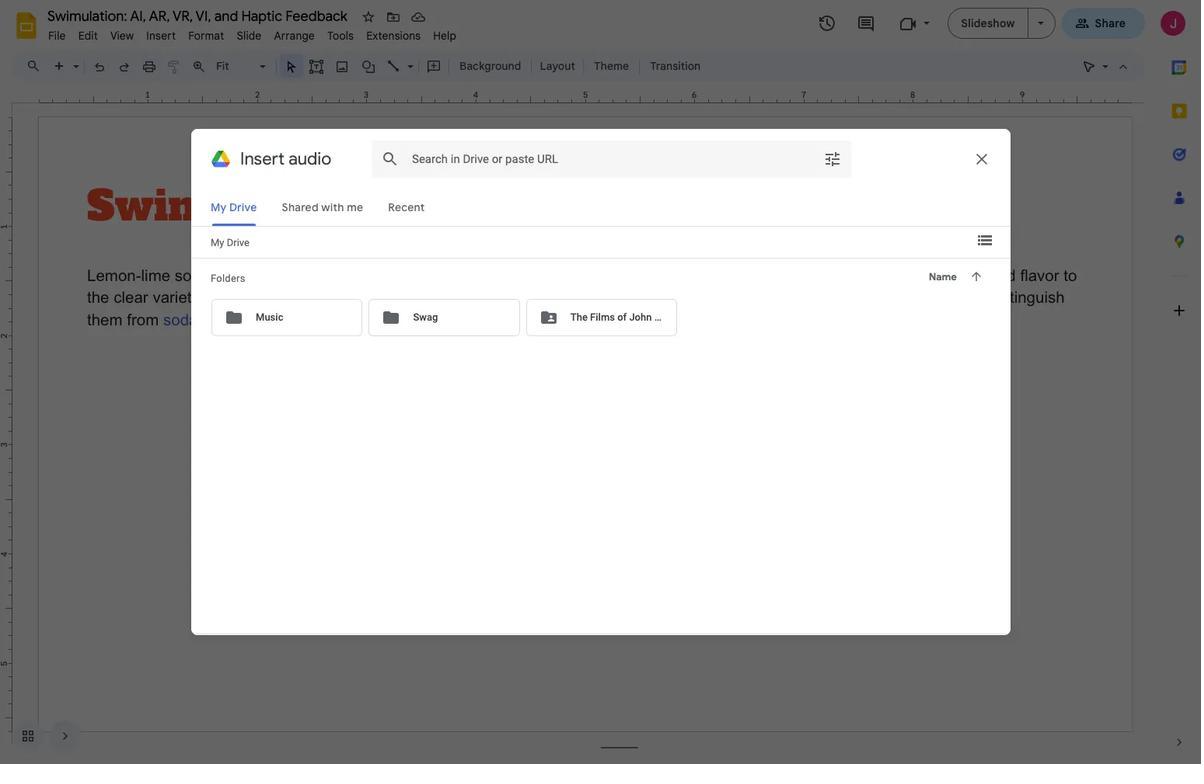 Task type: locate. For each thing, give the bounding box(es) containing it.
Menus field
[[19, 55, 54, 77]]

application containing background
[[0, 0, 1201, 765]]

mode and view toolbar
[[1077, 51, 1136, 82]]

background button
[[452, 54, 528, 78]]

application
[[0, 0, 1201, 765]]

background
[[459, 59, 521, 73]]

Star checkbox
[[358, 6, 379, 28]]

share. shared with 3 people. image
[[1075, 16, 1089, 30]]

tab list inside menu bar banner
[[1158, 46, 1201, 721]]

menu bar banner
[[0, 0, 1201, 765]]

menu bar
[[42, 20, 463, 46]]

tab list
[[1158, 46, 1201, 721]]

navigation
[[0, 709, 81, 765]]



Task type: vqa. For each thing, say whether or not it's contained in the screenshot.
Start a new presentation
no



Task type: describe. For each thing, give the bounding box(es) containing it.
theme button
[[587, 54, 636, 78]]

main toolbar
[[46, 54, 708, 78]]

theme
[[594, 59, 629, 73]]

transition button
[[643, 54, 708, 78]]

transition
[[650, 59, 701, 73]]

Rename text field
[[42, 6, 356, 25]]

menu bar inside menu bar banner
[[42, 20, 463, 46]]



